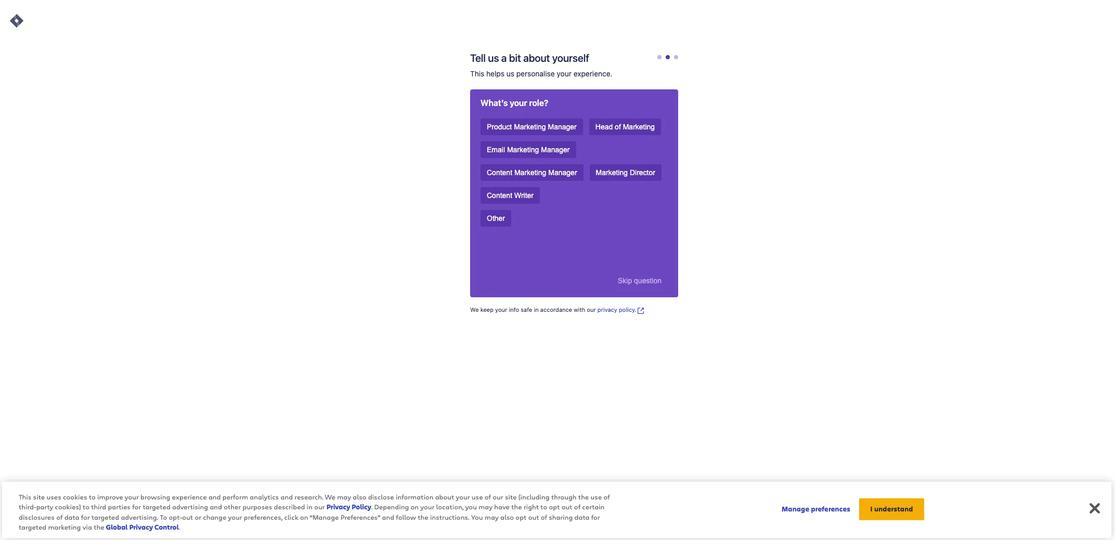 Task type: vqa. For each thing, say whether or not it's contained in the screenshot.
Jira issue
no



Task type: describe. For each thing, give the bounding box(es) containing it.
2 horizontal spatial out
[[562, 503, 573, 512]]

understand
[[875, 505, 914, 514]]

. inside the . depending on your location, you may have the right to opt out of certain disclosures of data for targeted advertising. to opt-out or change your preferences, click on "manage preferences" and follow the instructions. you may also opt out of sharing data for targeted marketing via the
[[371, 503, 373, 512]]

global privacy control .
[[106, 523, 180, 533]]

your up parties on the left of page
[[125, 493, 139, 502]]

you
[[471, 513, 483, 523]]

through
[[552, 493, 577, 502]]

1 site from the left
[[33, 493, 45, 502]]

instructions.
[[430, 513, 470, 523]]

click
[[284, 513, 299, 523]]

sharing
[[549, 513, 573, 523]]

also inside this site uses cookies to improve your browsing experience and perform analytics and research. we may also disclose information about your use of our site (including through the use of third-party cookies) to third parties for targeted advertising and other purposes described in our
[[353, 493, 367, 502]]

2 data from the left
[[575, 513, 590, 523]]

the left right at left bottom
[[512, 503, 522, 512]]

have
[[495, 503, 510, 512]]

1 vertical spatial may
[[479, 503, 493, 512]]

your down other
[[228, 513, 242, 523]]

disclosures
[[19, 513, 55, 523]]

1 horizontal spatial privacy
[[327, 503, 350, 512]]

third
[[91, 503, 106, 512]]

. depending on your location, you may have the right to opt out of certain disclosures of data for targeted advertising. to opt-out or change your preferences, click on "manage preferences" and follow the instructions. you may also opt out of sharing data for targeted marketing via the
[[19, 503, 605, 533]]

1 data from the left
[[64, 513, 79, 523]]

2 horizontal spatial for
[[592, 513, 600, 523]]

uses
[[47, 493, 61, 502]]

about
[[435, 493, 455, 502]]

privacy policy link
[[327, 503, 371, 512]]

control
[[155, 523, 179, 533]]

0 horizontal spatial .
[[179, 523, 180, 533]]

the right follow
[[418, 513, 429, 523]]

0 horizontal spatial privacy
[[129, 523, 153, 533]]

manage preferences button
[[782, 499, 851, 520]]

global
[[106, 523, 128, 533]]

privacy alert dialog
[[2, 482, 1112, 539]]

i understand
[[871, 505, 914, 514]]

global privacy control link
[[106, 523, 179, 533]]

and inside the . depending on your location, you may have the right to opt out of certain disclosures of data for targeted advertising. to opt-out or change your preferences, click on "manage preferences" and follow the instructions. you may also opt out of sharing data for targeted marketing via the
[[382, 513, 395, 523]]

i understand button
[[860, 499, 925, 521]]

your down information
[[421, 503, 435, 512]]

0 horizontal spatial opt
[[516, 513, 527, 523]]

for inside this site uses cookies to improve your browsing experience and perform analytics and research. we may also disclose information about your use of our site (including through the use of third-party cookies) to third parties for targeted advertising and other purposes described in our
[[132, 503, 141, 512]]

browsing
[[141, 493, 170, 502]]

2 use from the left
[[591, 493, 602, 502]]

i
[[871, 505, 873, 514]]

2 vertical spatial may
[[485, 513, 499, 523]]

third-
[[19, 503, 36, 512]]

1 horizontal spatial our
[[493, 493, 504, 502]]

in
[[307, 503, 313, 512]]

your up you
[[456, 493, 470, 502]]

to inside the . depending on your location, you may have the right to opt out of certain disclosures of data for targeted advertising. to opt-out or change your preferences, click on "manage preferences" and follow the instructions. you may also opt out of sharing data for targeted marketing via the
[[541, 503, 548, 512]]

policy
[[352, 503, 371, 512]]

improve
[[97, 493, 123, 502]]

experience
[[172, 493, 207, 502]]

preferences
[[812, 505, 851, 514]]

opt-
[[169, 513, 182, 523]]

0 horizontal spatial out
[[182, 513, 193, 523]]



Task type: locate. For each thing, give the bounding box(es) containing it.
privacy
[[327, 503, 350, 512], [129, 523, 153, 533]]

0 vertical spatial may
[[337, 493, 351, 502]]

site
[[33, 493, 45, 502], [505, 493, 517, 502]]

our up have
[[493, 493, 504, 502]]

follow
[[396, 513, 416, 523]]

of
[[485, 493, 491, 502], [604, 493, 610, 502], [574, 503, 581, 512], [56, 513, 63, 523], [541, 513, 547, 523]]

use
[[472, 493, 483, 502], [591, 493, 602, 502]]

to
[[89, 493, 96, 502], [83, 503, 89, 512], [541, 503, 548, 512]]

0 horizontal spatial data
[[64, 513, 79, 523]]

change
[[203, 513, 227, 523]]

also up policy
[[353, 493, 367, 502]]

targeted down disclosures
[[19, 523, 46, 533]]

manage preferences
[[782, 505, 851, 514]]

for
[[132, 503, 141, 512], [81, 513, 90, 523], [592, 513, 600, 523]]

analytics
[[250, 493, 279, 502]]

targeted down third
[[92, 513, 119, 523]]

.
[[371, 503, 373, 512], [179, 523, 180, 533]]

out down right at left bottom
[[529, 513, 539, 523]]

privacy policy
[[327, 503, 371, 512]]

privacy down we
[[327, 503, 350, 512]]

you
[[466, 503, 477, 512]]

0 vertical spatial targeted
[[143, 503, 171, 512]]

0 vertical spatial on
[[411, 503, 419, 512]]

1 vertical spatial our
[[314, 503, 325, 512]]

the up certain
[[579, 493, 589, 502]]

. down disclose
[[371, 503, 373, 512]]

on down in
[[300, 513, 308, 523]]

this site uses cookies to improve your browsing experience and perform analytics and research. we may also disclose information about your use of our site (including through the use of third-party cookies) to third parties for targeted advertising and other purposes described in our
[[19, 493, 610, 512]]

0 horizontal spatial on
[[300, 513, 308, 523]]

1 horizontal spatial opt
[[549, 503, 560, 512]]

perform
[[223, 493, 248, 502]]

1 horizontal spatial for
[[132, 503, 141, 512]]

1 vertical spatial on
[[300, 513, 308, 523]]

the
[[579, 493, 589, 502], [512, 503, 522, 512], [418, 513, 429, 523], [94, 523, 104, 533]]

1 horizontal spatial out
[[529, 513, 539, 523]]

0 vertical spatial opt
[[549, 503, 560, 512]]

on
[[411, 503, 419, 512], [300, 513, 308, 523]]

our
[[493, 493, 504, 502], [314, 503, 325, 512]]

we
[[325, 493, 336, 502]]

1 horizontal spatial use
[[591, 493, 602, 502]]

use up you
[[472, 493, 483, 502]]

1 vertical spatial targeted
[[92, 513, 119, 523]]

the inside this site uses cookies to improve your browsing experience and perform analytics and research. we may also disclose information about your use of our site (including through the use of third-party cookies) to third parties for targeted advertising and other purposes described in our
[[579, 493, 589, 502]]

to
[[160, 513, 167, 523]]

may
[[337, 493, 351, 502], [479, 503, 493, 512], [485, 513, 499, 523]]

targeted inside this site uses cookies to improve your browsing experience and perform analytics and research. we may also disclose information about your use of our site (including through the use of third-party cookies) to third parties for targeted advertising and other purposes described in our
[[143, 503, 171, 512]]

also inside the . depending on your location, you may have the right to opt out of certain disclosures of data for targeted advertising. to opt-out or change your preferences, click on "manage preferences" and follow the instructions. you may also opt out of sharing data for targeted marketing via the
[[501, 513, 514, 523]]

1 horizontal spatial also
[[501, 513, 514, 523]]

targeted down browsing
[[143, 503, 171, 512]]

information
[[396, 493, 434, 502]]

for down certain
[[592, 513, 600, 523]]

. down opt- at bottom left
[[179, 523, 180, 533]]

targeted
[[143, 503, 171, 512], [92, 513, 119, 523], [19, 523, 46, 533]]

0 horizontal spatial site
[[33, 493, 45, 502]]

opt
[[549, 503, 560, 512], [516, 513, 527, 523]]

certain
[[583, 503, 605, 512]]

parties
[[108, 503, 131, 512]]

this
[[19, 493, 31, 502]]

for up 'via'
[[81, 513, 90, 523]]

cookies)
[[55, 503, 81, 512]]

described
[[274, 503, 305, 512]]

out left 'or'
[[182, 513, 193, 523]]

0 horizontal spatial our
[[314, 503, 325, 512]]

0 horizontal spatial for
[[81, 513, 90, 523]]

also down have
[[501, 513, 514, 523]]

party
[[36, 503, 53, 512]]

preferences"
[[341, 513, 381, 523]]

1 vertical spatial privacy
[[129, 523, 153, 533]]

depending
[[374, 503, 409, 512]]

(including
[[519, 493, 550, 502]]

or
[[195, 513, 201, 523]]

opt down right at left bottom
[[516, 513, 527, 523]]

out
[[562, 503, 573, 512], [182, 513, 193, 523], [529, 513, 539, 523]]

purposes
[[243, 503, 272, 512]]

1 horizontal spatial .
[[371, 503, 373, 512]]

0 vertical spatial our
[[493, 493, 504, 502]]

0 vertical spatial also
[[353, 493, 367, 502]]

data down the cookies)
[[64, 513, 79, 523]]

on down information
[[411, 503, 419, 512]]

1 horizontal spatial data
[[575, 513, 590, 523]]

0 horizontal spatial targeted
[[19, 523, 46, 533]]

right
[[524, 503, 539, 512]]

your
[[125, 493, 139, 502], [456, 493, 470, 502], [421, 503, 435, 512], [228, 513, 242, 523]]

1 vertical spatial also
[[501, 513, 514, 523]]

to right right at left bottom
[[541, 503, 548, 512]]

may down have
[[485, 513, 499, 523]]

may up the privacy policy link
[[337, 493, 351, 502]]

cookies
[[63, 493, 87, 502]]

via
[[83, 523, 92, 533]]

may inside this site uses cookies to improve your browsing experience and perform analytics and research. we may also disclose information about your use of our site (including through the use of third-party cookies) to third parties for targeted advertising and other purposes described in our
[[337, 493, 351, 502]]

1 horizontal spatial site
[[505, 493, 517, 502]]

2 horizontal spatial targeted
[[143, 503, 171, 512]]

1 horizontal spatial on
[[411, 503, 419, 512]]

1 horizontal spatial targeted
[[92, 513, 119, 523]]

0 horizontal spatial also
[[353, 493, 367, 502]]

data down certain
[[575, 513, 590, 523]]

2 vertical spatial targeted
[[19, 523, 46, 533]]

for up advertising. in the left bottom of the page
[[132, 503, 141, 512]]

to up third
[[89, 493, 96, 502]]

advertising
[[172, 503, 208, 512]]

site up have
[[505, 493, 517, 502]]

0 vertical spatial .
[[371, 503, 373, 512]]

advertising.
[[121, 513, 158, 523]]

use up certain
[[591, 493, 602, 502]]

data
[[64, 513, 79, 523], [575, 513, 590, 523]]

preferences,
[[244, 513, 283, 523]]

our right in
[[314, 503, 325, 512]]

0 horizontal spatial use
[[472, 493, 483, 502]]

1 vertical spatial opt
[[516, 513, 527, 523]]

manage
[[782, 505, 810, 514]]

out down through
[[562, 503, 573, 512]]

marketing
[[48, 523, 81, 533]]

1 use from the left
[[472, 493, 483, 502]]

"manage
[[310, 513, 339, 523]]

site up party
[[33, 493, 45, 502]]

the right 'via'
[[94, 523, 104, 533]]

to left third
[[83, 503, 89, 512]]

2 site from the left
[[505, 493, 517, 502]]

location,
[[436, 503, 464, 512]]

1 vertical spatial .
[[179, 523, 180, 533]]

0 vertical spatial privacy
[[327, 503, 350, 512]]

other
[[224, 503, 241, 512]]

disclose
[[368, 493, 394, 502]]

opt up sharing on the bottom
[[549, 503, 560, 512]]

may up you
[[479, 503, 493, 512]]

also
[[353, 493, 367, 502], [501, 513, 514, 523]]

privacy down advertising. in the left bottom of the page
[[129, 523, 153, 533]]

research.
[[295, 493, 323, 502]]

and
[[209, 493, 221, 502], [281, 493, 293, 502], [210, 503, 222, 512], [382, 513, 395, 523]]



